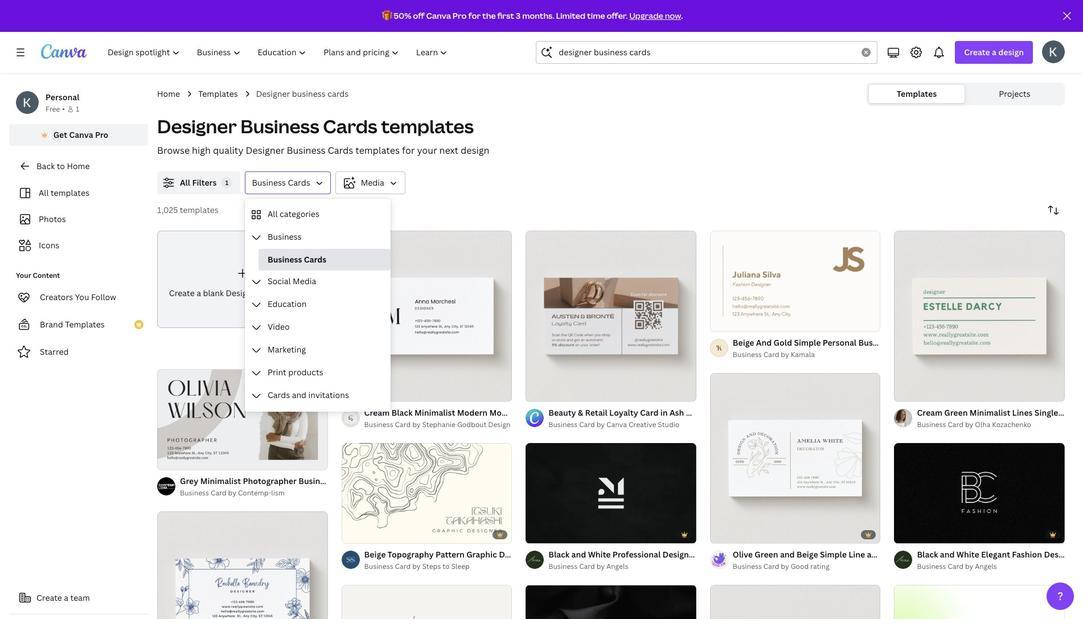 Task type: describe. For each thing, give the bounding box(es) containing it.
grey minimalist photographer business card business card by contemp-lism
[[180, 476, 353, 498]]

cream for cream black minimalist modern monogram letter initial business card
[[364, 407, 390, 418]]

0 horizontal spatial templates
[[65, 319, 105, 330]]

style
[[790, 407, 809, 418]]

1 horizontal spatial pro
[[453, 10, 467, 21]]

templates down all filters
[[180, 205, 219, 215]]

designer business cards templates browse high quality designer business cards templates for your next design
[[157, 114, 490, 157]]

and
[[757, 337, 772, 348]]

2 horizontal spatial templates
[[897, 88, 937, 99]]

next
[[440, 144, 459, 157]]

creators you follow
[[40, 292, 116, 303]]

cream black minimalist modern monogram letter initial business card link
[[364, 407, 638, 419]]

starred
[[40, 346, 69, 357]]

topography
[[388, 549, 434, 560]]

categories
[[280, 209, 320, 219]]

photo-
[[734, 407, 760, 418]]

beige for beige and gold simple personal business card
[[733, 337, 755, 348]]

business card by angels link for professional
[[549, 561, 697, 573]]

social
[[268, 276, 291, 287]]

business cards for the bottom business cards button
[[268, 254, 327, 265]]

cream green minimalist lines single sided business card image
[[895, 231, 1065, 401]]

back
[[36, 161, 55, 171]]

kendall parks image
[[1043, 40, 1065, 63]]

beige and gold simple personal business card link
[[733, 337, 914, 349]]

1 of 2 for beige and gold simple personal business card
[[718, 318, 734, 326]]

to inside beige topography pattern graphic designer business card business card by steps to sleep
[[443, 562, 450, 572]]

education button
[[245, 293, 391, 316]]

follow
[[91, 292, 116, 303]]

browse
[[157, 144, 190, 157]]

lism
[[271, 488, 285, 498]]

1 of 2 link for beige topography pattern graphic designer business card
[[342, 443, 512, 544]]

black for cream
[[918, 549, 939, 560]]

1 horizontal spatial templates
[[198, 88, 238, 99]]

1,025
[[157, 205, 178, 215]]

white for elegant
[[957, 549, 980, 560]]

1 of 2 for beige topography pattern graphic designer business card
[[350, 530, 366, 539]]

black and white professional designer business card image
[[526, 443, 697, 544]]

cards inside dropdown button
[[268, 390, 290, 401]]

beauty
[[549, 407, 576, 418]]

beige topography pattern graphic designer business card business card by steps to sleep
[[364, 549, 590, 572]]

high
[[192, 144, 211, 157]]

0 vertical spatial to
[[57, 161, 65, 171]]

olive green and beige simple line art single-side business card for designer or decorator image
[[710, 373, 881, 544]]

get canva pro button
[[9, 124, 148, 146]]

templates up media button
[[356, 144, 400, 157]]

video
[[268, 321, 290, 332]]

of for beige and gold simple personal business card
[[723, 318, 730, 326]]

cards up categories at left
[[288, 177, 310, 188]]

contemp-
[[238, 488, 271, 498]]

1 of 2 for black and white professional designer business card
[[534, 530, 550, 539]]

1,025 templates
[[157, 205, 219, 215]]

media inside button
[[361, 177, 385, 188]]

all categories button
[[245, 203, 391, 226]]

&
[[578, 407, 584, 418]]

b
[[1081, 549, 1084, 560]]

by inside "beauty & retail loyalty card in ash grey brown photo-centric style business card by canva creative studio"
[[597, 420, 605, 429]]

beige for beige topography pattern graphic designer business card
[[364, 549, 386, 560]]

designer up high
[[157, 114, 237, 138]]

you
[[75, 292, 89, 303]]

graphic
[[467, 549, 497, 560]]

icons link
[[16, 235, 141, 256]]

1 for black and white professional designer business card image
[[534, 530, 537, 539]]

of for cream green minimalist lines single sided 
[[908, 388, 914, 396]]

business card by good rating link
[[733, 561, 881, 573]]

and for cards and invitations
[[292, 390, 307, 401]]

brand
[[40, 319, 63, 330]]

now
[[665, 10, 682, 21]]

1 of 2 for black and white elegant fashion designer b
[[903, 530, 919, 539]]

pattern
[[436, 549, 465, 560]]

black and white professional designer business card link
[[549, 549, 754, 561]]

designer left business
[[256, 88, 290, 99]]

media button
[[335, 171, 406, 194]]

black and white professional designer business card business card by angels
[[549, 549, 754, 572]]

cards down business dropdown button
[[304, 254, 327, 265]]

0 horizontal spatial personal
[[46, 92, 79, 103]]

business inside "beauty & retail loyalty card in ash grey brown photo-centric style business card by canva creative studio"
[[549, 420, 578, 429]]

photos link
[[16, 209, 141, 230]]

your content
[[16, 271, 60, 280]]

black and white elegant fashion designer business card image
[[895, 443, 1065, 544]]

cards up media button
[[328, 144, 353, 157]]

creators you follow link
[[9, 286, 148, 309]]

minimalist for modern
[[415, 407, 455, 418]]

create for create a blank designer business card
[[169, 287, 195, 298]]

grey inside grey minimalist photographer business card business card by contemp-lism
[[180, 476, 198, 487]]

centric
[[760, 407, 788, 418]]

marketing
[[268, 344, 306, 355]]

1 of 2 link for black and white elegant fashion designer b
[[895, 443, 1065, 544]]

angels for professional
[[607, 562, 629, 572]]

business card by angels link for elegant
[[918, 561, 1065, 573]]

a for design
[[993, 47, 997, 58]]

cards
[[328, 88, 349, 99]]

business button
[[245, 226, 391, 249]]

free •
[[46, 104, 65, 114]]

education
[[268, 299, 307, 309]]

1 for grey minimalist photographer business card
[[165, 456, 169, 465]]

1 of 2 link for beige and gold simple personal business card
[[710, 231, 881, 331]]

all for all filters
[[180, 177, 190, 188]]

modern
[[457, 407, 488, 418]]

first
[[498, 10, 514, 21]]

initial
[[559, 407, 581, 418]]

minimalist for lines
[[970, 407, 1011, 418]]

cream black minimalist modern monogram letter initial business card business card by stephanie godbout design
[[364, 407, 638, 429]]

cards down cards
[[323, 114, 378, 138]]

beige and gold simple personal business card image
[[710, 231, 881, 331]]

print
[[268, 367, 287, 378]]

kamala
[[791, 350, 815, 359]]

of for black and white professional designer business card
[[539, 530, 545, 539]]

steps
[[422, 562, 441, 572]]

0 vertical spatial canva
[[426, 10, 451, 21]]

black and white elegant fashion designer b business card by angels
[[918, 549, 1084, 572]]

cream for cream green minimalist lines single sided 
[[918, 407, 943, 418]]

templates link
[[198, 88, 238, 100]]

elegant
[[982, 549, 1011, 560]]

1 of 2 link for cream green minimalist lines single sided 
[[895, 231, 1065, 401]]

and for black and white elegant fashion designer b business card by angels
[[941, 549, 955, 560]]

designer inside black and white elegant fashion designer b business card by angels
[[1045, 549, 1079, 560]]

offer.
[[607, 10, 628, 21]]

professional
[[613, 549, 661, 560]]

all for all categories
[[268, 209, 278, 219]]

beige topography pattern graphic designer business card image
[[342, 443, 512, 544]]

cream green minimalist lines single sided  business card by olha kozachenko
[[918, 407, 1084, 429]]

personal inside beige and gold simple personal business card business card by kamala
[[823, 337, 857, 348]]

sided
[[1061, 407, 1083, 418]]

1 for olive green and beige simple line art single-side business card for designer or decorator image
[[718, 530, 722, 539]]

designer right quality
[[246, 144, 285, 157]]

free
[[46, 104, 60, 114]]

products
[[288, 367, 323, 378]]

home link
[[157, 88, 180, 100]]

of for black and white elegant fashion designer b
[[908, 530, 914, 539]]

1 for black and white elegant fashion designer business card image
[[903, 530, 906, 539]]

neutral minimalist typography monogram photography business card image
[[342, 586, 512, 619]]

card inside cream green minimalist lines single sided  business card by olha kozachenko
[[948, 420, 964, 429]]

blue and white minimalist floral feminine handmade personal business card design image
[[157, 512, 328, 619]]

templates up your
[[381, 114, 474, 138]]

blank
[[203, 287, 224, 298]]

canva inside 'button'
[[69, 129, 93, 140]]

business card by olha kozachenko link
[[918, 419, 1065, 431]]

canva inside "beauty & retail loyalty card in ash grey brown photo-centric style business card by canva creative studio"
[[607, 420, 627, 429]]



Task type: locate. For each thing, give the bounding box(es) containing it.
1 vertical spatial pro
[[95, 129, 108, 140]]

0 vertical spatial for
[[469, 10, 481, 21]]

0 horizontal spatial canva
[[69, 129, 93, 140]]

2 vertical spatial canva
[[607, 420, 627, 429]]

1 horizontal spatial angels
[[976, 562, 997, 572]]

icons
[[39, 240, 59, 251]]

1 vertical spatial create
[[169, 287, 195, 298]]

all left categories at left
[[268, 209, 278, 219]]

1 horizontal spatial design
[[999, 47, 1024, 58]]

0 horizontal spatial beige
[[364, 549, 386, 560]]

2 for beige topography pattern graphic designer business card
[[362, 530, 366, 539]]

by left olha
[[966, 420, 974, 429]]

create left team
[[36, 593, 62, 603]]

1 vertical spatial media
[[293, 276, 316, 287]]

by down gold
[[781, 350, 790, 359]]

0 vertical spatial create
[[965, 47, 991, 58]]

angels down elegant
[[976, 562, 997, 572]]

0 horizontal spatial black
[[392, 407, 413, 418]]

for
[[469, 10, 481, 21], [402, 144, 415, 157]]

beige left "topography"
[[364, 549, 386, 560]]

pro
[[453, 10, 467, 21], [95, 129, 108, 140]]

gold
[[774, 337, 793, 348]]

2 horizontal spatial minimalist
[[970, 407, 1011, 418]]

0 vertical spatial personal
[[46, 92, 79, 103]]

card inside black and white elegant fashion designer b business card by angels
[[948, 562, 964, 572]]

canva down loyalty
[[607, 420, 627, 429]]

templates down back to home at top
[[51, 187, 89, 198]]

beige
[[733, 337, 755, 348], [364, 549, 386, 560]]

1 horizontal spatial media
[[361, 177, 385, 188]]

all
[[180, 177, 190, 188], [39, 187, 49, 198], [268, 209, 278, 219]]

of for beauty & retail loyalty card in ash grey brown photo-centric style
[[539, 388, 545, 397]]

minimalist inside cream black minimalist modern monogram letter initial business card business card by stephanie godbout design
[[415, 407, 455, 418]]

cards and invitations
[[268, 390, 349, 401]]

2 vertical spatial a
[[64, 593, 68, 603]]

0 vertical spatial a
[[993, 47, 997, 58]]

0 horizontal spatial grey
[[180, 476, 198, 487]]

angels inside black and white elegant fashion designer b business card by angels
[[976, 562, 997, 572]]

olha
[[976, 420, 991, 429]]

all for all templates
[[39, 187, 49, 198]]

of for beige topography pattern graphic designer business card
[[354, 530, 361, 539]]

1 for cream green minimalist lines single sided business card image
[[903, 388, 906, 396]]

1 horizontal spatial canva
[[426, 10, 451, 21]]

1 of 4
[[534, 388, 550, 397]]

0 vertical spatial design
[[999, 47, 1024, 58]]

black inside black and white professional designer business card business card by angels
[[549, 549, 570, 560]]

minimalist up stephanie
[[415, 407, 455, 418]]

by inside grey minimalist photographer business card business card by contemp-lism
[[228, 488, 236, 498]]

1 vertical spatial for
[[402, 144, 415, 157]]

fashion
[[1013, 549, 1043, 560]]

angels inside black and white professional designer business card business card by angels
[[607, 562, 629, 572]]

create a blank designer business card element
[[157, 231, 328, 328]]

0 horizontal spatial business card by angels link
[[549, 561, 697, 573]]

all templates link
[[16, 182, 141, 204]]

cream
[[364, 407, 390, 418], [918, 407, 943, 418]]

0 horizontal spatial pro
[[95, 129, 108, 140]]

minimalist inside grey minimalist photographer business card business card by contemp-lism
[[200, 476, 241, 487]]

business cards button
[[245, 171, 331, 194], [259, 249, 391, 271]]

0 horizontal spatial all
[[39, 187, 49, 198]]

black inside cream black minimalist modern monogram letter initial business card business card by stephanie godbout design
[[392, 407, 413, 418]]

by left stephanie
[[413, 420, 421, 429]]

and for black and white professional designer business card business card by angels
[[572, 549, 586, 560]]

0 vertical spatial media
[[361, 177, 385, 188]]

godbout
[[457, 420, 487, 429]]

all categories
[[268, 209, 320, 219]]

business card by angels link down the professional at the right of the page
[[549, 561, 697, 573]]

business card by angels link down elegant
[[918, 561, 1065, 573]]

1 horizontal spatial create
[[169, 287, 195, 298]]

creators
[[40, 292, 73, 303]]

0 horizontal spatial angels
[[607, 562, 629, 572]]

designer business cards
[[256, 88, 349, 99]]

by down black and white elegant fashion designer b link
[[966, 562, 974, 572]]

0 horizontal spatial for
[[402, 144, 415, 157]]

0 horizontal spatial cream
[[364, 407, 390, 418]]

minimalist up business card by olha kozachenko link at the bottom
[[970, 407, 1011, 418]]

business card by angels link
[[549, 561, 697, 573], [918, 561, 1065, 573]]

the
[[483, 10, 496, 21]]

1 horizontal spatial black
[[549, 549, 570, 560]]

50%
[[394, 10, 412, 21]]

by inside black and white professional designer business card business card by angels
[[597, 562, 605, 572]]

business card by contemp-lism link
[[180, 488, 328, 499]]

by left the contemp- on the bottom left of page
[[228, 488, 236, 498]]

business card by kamala link
[[733, 349, 881, 361]]

projects link
[[967, 85, 1063, 103]]

a inside create a team button
[[64, 593, 68, 603]]

1 for beige and gold simple personal business card image
[[718, 318, 722, 326]]

all down back
[[39, 187, 49, 198]]

designer left b
[[1045, 549, 1079, 560]]

2 angels from the left
[[976, 562, 997, 572]]

business card by canva creative studio link
[[549, 419, 697, 431]]

1 vertical spatial home
[[67, 161, 90, 171]]

1 filter options selected element
[[221, 177, 233, 189]]

1 horizontal spatial a
[[197, 287, 201, 298]]

1 of 2 for cream green minimalist lines single sided 
[[903, 388, 919, 396]]

a inside create a blank designer business card element
[[197, 287, 201, 298]]

beige inside beige and gold simple personal business card business card by kamala
[[733, 337, 755, 348]]

create left blank
[[169, 287, 195, 298]]

to
[[57, 161, 65, 171], [443, 562, 450, 572]]

1 vertical spatial business cards button
[[259, 249, 391, 271]]

canva right get
[[69, 129, 93, 140]]

by inside beige topography pattern graphic designer business card business card by steps to sleep
[[413, 562, 421, 572]]

create for create a design
[[965, 47, 991, 58]]

1 of 2 link for black and white professional designer business card
[[526, 443, 697, 544]]

personal
[[46, 92, 79, 103], [823, 337, 857, 348]]

templates
[[198, 88, 238, 99], [897, 88, 937, 99], [65, 319, 105, 330]]

quality
[[213, 144, 244, 157]]

sleep
[[451, 562, 470, 572]]

black and white elegant fashion designer b link
[[918, 549, 1084, 561]]

upgrade
[[630, 10, 664, 21]]

1 white from the left
[[588, 549, 611, 560]]

business cards for topmost business cards button
[[252, 177, 310, 188]]

create for create a team
[[36, 593, 62, 603]]

0 horizontal spatial white
[[588, 549, 611, 560]]

print products
[[268, 367, 323, 378]]

minimalist inside cream green minimalist lines single sided  business card by olha kozachenko
[[970, 407, 1011, 418]]

business inside cream green minimalist lines single sided  business card by olha kozachenko
[[918, 420, 947, 429]]

by up black and gold simple elegant fashion designer business card image
[[597, 562, 605, 572]]

grey
[[686, 407, 705, 418], [180, 476, 198, 487]]

0 vertical spatial pro
[[453, 10, 467, 21]]

create a team button
[[9, 587, 148, 610]]

for inside designer business cards templates browse high quality designer business cards templates for your next design
[[402, 144, 415, 157]]

0 horizontal spatial home
[[67, 161, 90, 171]]

to down the pattern
[[443, 562, 450, 572]]

business cards up social media
[[268, 254, 327, 265]]

your
[[417, 144, 437, 157]]

angels down the professional at the right of the page
[[607, 562, 629, 572]]

business
[[292, 88, 326, 99]]

2 horizontal spatial a
[[993, 47, 997, 58]]

cream inside cream green minimalist lines single sided  business card by olha kozachenko
[[918, 407, 943, 418]]

.
[[682, 10, 683, 21]]

cream green minimalist lines single sided link
[[918, 407, 1084, 419]]

rating
[[811, 562, 830, 572]]

studio
[[658, 420, 680, 429]]

beige left and on the bottom of page
[[733, 337, 755, 348]]

design
[[488, 420, 511, 429]]

1 horizontal spatial business card by angels link
[[918, 561, 1065, 573]]

black and gold simple elegant fashion designer business card image
[[526, 586, 697, 619]]

1 horizontal spatial all
[[180, 177, 190, 188]]

1 horizontal spatial white
[[957, 549, 980, 560]]

social media
[[268, 276, 316, 287]]

photographer
[[243, 476, 297, 487]]

all left filters
[[180, 177, 190, 188]]

monogram
[[490, 407, 532, 418]]

2 for beige and gold simple personal business card
[[731, 318, 734, 326]]

create inside dropdown button
[[965, 47, 991, 58]]

get canva pro
[[53, 129, 108, 140]]

and
[[292, 390, 307, 401], [572, 549, 586, 560], [941, 549, 955, 560]]

home up the all templates link
[[67, 161, 90, 171]]

months.
[[523, 10, 555, 21]]

0 vertical spatial beige
[[733, 337, 755, 348]]

media inside dropdown button
[[293, 276, 316, 287]]

get
[[53, 129, 67, 140]]

all templates
[[39, 187, 89, 198]]

business cards button up social media
[[259, 249, 391, 271]]

0 horizontal spatial create
[[36, 593, 62, 603]]

angels for elegant
[[976, 562, 997, 572]]

back to home
[[36, 161, 90, 171]]

pro inside 'button'
[[95, 129, 108, 140]]

white inside black and white elegant fashion designer b business card by angels
[[957, 549, 980, 560]]

designer inside beige topography pattern graphic designer business card business card by steps to sleep
[[499, 549, 534, 560]]

1 horizontal spatial to
[[443, 562, 450, 572]]

white left elegant
[[957, 549, 980, 560]]

1 vertical spatial personal
[[823, 337, 857, 348]]

1 horizontal spatial home
[[157, 88, 180, 99]]

by inside black and white elegant fashion designer b business card by angels
[[966, 562, 974, 572]]

business inside black and white elegant fashion designer b business card by angels
[[918, 562, 947, 572]]

2 horizontal spatial all
[[268, 209, 278, 219]]

2 white from the left
[[957, 549, 980, 560]]

0 horizontal spatial to
[[57, 161, 65, 171]]

for left the
[[469, 10, 481, 21]]

beige inside beige topography pattern graphic designer business card business card by steps to sleep
[[364, 549, 386, 560]]

a for blank
[[197, 287, 201, 298]]

1 angels from the left
[[607, 562, 629, 572]]

print products button
[[245, 362, 391, 385]]

business cards button up all categories
[[245, 171, 331, 194]]

business card by steps to sleep link
[[364, 561, 512, 573]]

create inside button
[[36, 593, 62, 603]]

grey minimalist photographer business card image
[[157, 370, 328, 470]]

2 horizontal spatial black
[[918, 549, 939, 560]]

photos
[[39, 214, 66, 224]]

to right back
[[57, 161, 65, 171]]

designer inside black and white professional designer business card business card by angels
[[663, 549, 697, 560]]

1 for beige topography pattern graphic designer business card image
[[350, 530, 353, 539]]

1 vertical spatial business cards
[[268, 254, 327, 265]]

white for professional
[[588, 549, 611, 560]]

1 horizontal spatial beige
[[733, 337, 755, 348]]

grey inside "beauty & retail loyalty card in ash grey brown photo-centric style business card by canva creative studio"
[[686, 407, 705, 418]]

2 horizontal spatial create
[[965, 47, 991, 58]]

starred link
[[9, 341, 148, 364]]

cards down print
[[268, 390, 290, 401]]

canva
[[426, 10, 451, 21], [69, 129, 93, 140], [607, 420, 627, 429]]

create a blank designer business card link
[[157, 231, 328, 328]]

marketing button
[[245, 339, 391, 362]]

2 vertical spatial create
[[36, 593, 62, 603]]

Sort by button
[[1043, 199, 1065, 222]]

pro left the
[[453, 10, 467, 21]]

a inside create a design dropdown button
[[993, 47, 997, 58]]

off
[[413, 10, 425, 21]]

angels
[[607, 562, 629, 572], [976, 562, 997, 572]]

4
[[547, 388, 550, 397]]

projects
[[1000, 88, 1031, 99]]

cream inside cream black minimalist modern monogram letter initial business card business card by stephanie godbout design
[[364, 407, 390, 418]]

0 vertical spatial grey
[[686, 407, 705, 418]]

1 horizontal spatial cream
[[918, 407, 943, 418]]

a for team
[[64, 593, 68, 603]]

design right next
[[461, 144, 490, 157]]

1 horizontal spatial personal
[[823, 337, 857, 348]]

2 for black and white elegant fashion designer b
[[915, 530, 919, 539]]

1 horizontal spatial for
[[469, 10, 481, 21]]

0 horizontal spatial design
[[461, 144, 490, 157]]

1 vertical spatial design
[[461, 144, 490, 157]]

business cards up all categories
[[252, 177, 310, 188]]

2 business card by angels link from the left
[[918, 561, 1065, 573]]

create a team
[[36, 593, 90, 603]]

1 vertical spatial a
[[197, 287, 201, 298]]

brand templates
[[40, 319, 105, 330]]

white
[[588, 549, 611, 560], [957, 549, 980, 560]]

2 for black and white professional designer business card
[[547, 530, 550, 539]]

0 horizontal spatial minimalist
[[200, 476, 241, 487]]

0 vertical spatial business cards
[[252, 177, 310, 188]]

time
[[587, 10, 605, 21]]

a left team
[[64, 593, 68, 603]]

business card by good rating
[[733, 562, 830, 572]]

lines
[[1013, 407, 1033, 418]]

1 of 4 link
[[526, 231, 697, 402]]

ash
[[670, 407, 684, 418]]

1 horizontal spatial and
[[572, 549, 586, 560]]

1 vertical spatial grey
[[180, 476, 198, 487]]

a left blank
[[197, 287, 201, 298]]

by down "topography"
[[413, 562, 421, 572]]

by down retail in the right of the page
[[597, 420, 605, 429]]

🎁 50% off canva pro for the first 3 months. limited time offer. upgrade now .
[[382, 10, 683, 21]]

cards
[[323, 114, 378, 138], [328, 144, 353, 157], [288, 177, 310, 188], [304, 254, 327, 265], [268, 390, 290, 401]]

limited
[[556, 10, 586, 21]]

2 for cream green minimalist lines single sided 
[[915, 388, 919, 396]]

1 business card by angels link from the left
[[549, 561, 697, 573]]

designer
[[256, 88, 290, 99], [157, 114, 237, 138], [246, 144, 285, 157], [226, 287, 260, 298], [499, 549, 534, 560], [663, 549, 697, 560], [1045, 549, 1079, 560]]

design inside designer business cards templates browse high quality designer business cards templates for your next design
[[461, 144, 490, 157]]

black white simple elegant calligraphy business card image
[[710, 585, 881, 619]]

by inside cream green minimalist lines single sided  business card by olha kozachenko
[[966, 420, 974, 429]]

letter
[[533, 407, 557, 418]]

0 vertical spatial business cards button
[[245, 171, 331, 194]]

2 horizontal spatial canva
[[607, 420, 627, 429]]

1 vertical spatial to
[[443, 562, 450, 572]]

by inside cream black minimalist modern monogram letter initial business card business card by stephanie godbout design
[[413, 420, 421, 429]]

for left your
[[402, 144, 415, 157]]

designer right the graphic
[[499, 549, 534, 560]]

black white neon gradient minimalist typographic business card image
[[895, 586, 1065, 619]]

0 horizontal spatial a
[[64, 593, 68, 603]]

business
[[241, 114, 320, 138], [287, 144, 326, 157], [252, 177, 286, 188], [268, 231, 302, 242], [268, 254, 302, 265], [262, 287, 296, 298], [859, 337, 893, 348], [733, 350, 762, 359], [583, 407, 618, 418], [364, 420, 394, 429], [549, 420, 578, 429], [918, 420, 947, 429], [299, 476, 333, 487], [180, 488, 209, 498], [535, 549, 570, 560], [699, 549, 734, 560], [364, 562, 394, 572], [733, 562, 762, 572], [549, 562, 578, 572], [918, 562, 947, 572]]

home inside back to home link
[[67, 161, 90, 171]]

upgrade now button
[[630, 10, 682, 21]]

top level navigation element
[[100, 41, 458, 64]]

canva right off
[[426, 10, 451, 21]]

1 cream from the left
[[364, 407, 390, 418]]

and inside black and white elegant fashion designer b business card by angels
[[941, 549, 955, 560]]

pro up back to home link
[[95, 129, 108, 140]]

1 horizontal spatial minimalist
[[415, 407, 455, 418]]

Search search field
[[559, 42, 855, 63]]

0 horizontal spatial media
[[293, 276, 316, 287]]

beige and gold simple personal business card business card by kamala
[[733, 337, 914, 359]]

black inside black and white elegant fashion designer b business card by angels
[[918, 549, 939, 560]]

create up projects link
[[965, 47, 991, 58]]

and inside black and white professional designer business card business card by angels
[[572, 549, 586, 560]]

design inside dropdown button
[[999, 47, 1024, 58]]

None search field
[[536, 41, 878, 64]]

by left good
[[781, 562, 790, 572]]

designer right blank
[[226, 287, 260, 298]]

1 horizontal spatial grey
[[686, 407, 705, 418]]

team
[[70, 593, 90, 603]]

1 vertical spatial canva
[[69, 129, 93, 140]]

and inside dropdown button
[[292, 390, 307, 401]]

1 vertical spatial beige
[[364, 549, 386, 560]]

a up projects link
[[993, 47, 997, 58]]

designer right the professional at the right of the page
[[663, 549, 697, 560]]

white inside black and white professional designer business card business card by angels
[[588, 549, 611, 560]]

design up projects
[[999, 47, 1024, 58]]

2 horizontal spatial and
[[941, 549, 955, 560]]

personal right simple
[[823, 337, 857, 348]]

2 cream from the left
[[918, 407, 943, 418]]

home left templates link
[[157, 88, 180, 99]]

personal up "•"
[[46, 92, 79, 103]]

all inside button
[[268, 209, 278, 219]]

black for beauty
[[549, 549, 570, 560]]

simple
[[794, 337, 821, 348]]

business inside dropdown button
[[268, 231, 302, 242]]

0 vertical spatial home
[[157, 88, 180, 99]]

by inside beige and gold simple personal business card business card by kamala
[[781, 350, 790, 359]]

white left the professional at the right of the page
[[588, 549, 611, 560]]

green
[[945, 407, 968, 418]]

0 horizontal spatial and
[[292, 390, 307, 401]]

minimalist up business card by contemp-lism link
[[200, 476, 241, 487]]



Task type: vqa. For each thing, say whether or not it's contained in the screenshot.
TRAVEL TO-DO LIST DOC IN TEAL PASTEL GREEN PASTEL PURPLE VIBRANT PROFESSIONAL STYLE image
no



